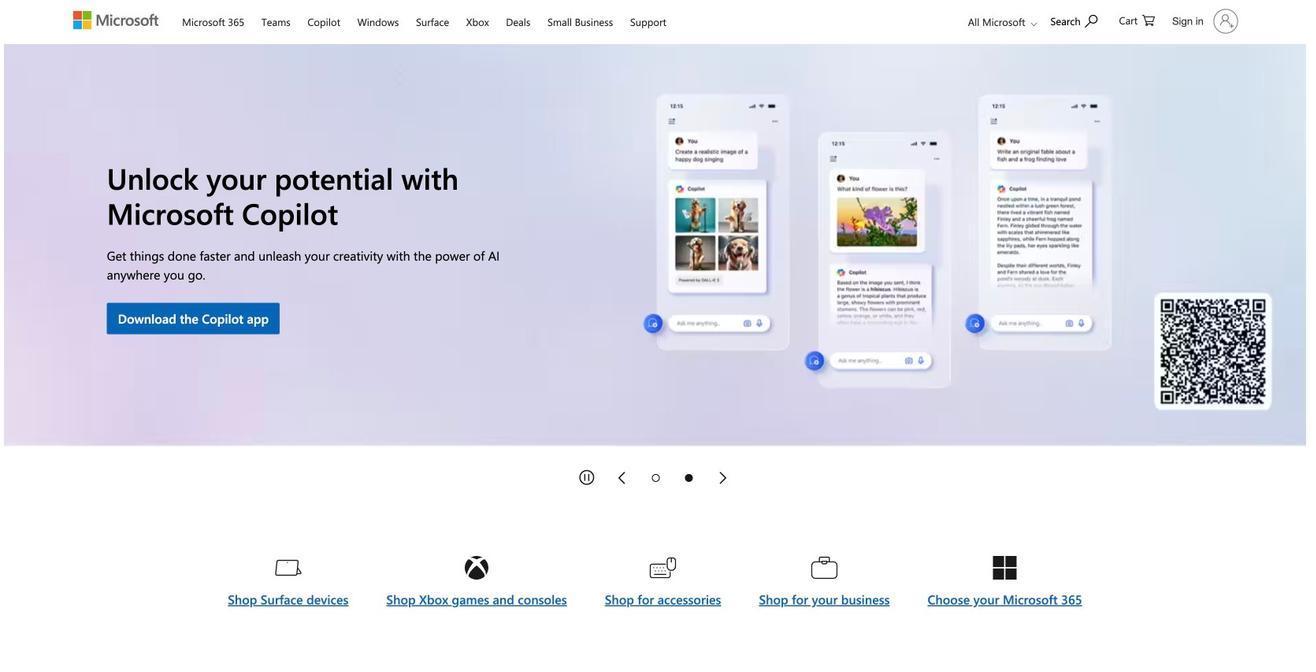 Task type: locate. For each thing, give the bounding box(es) containing it.
microsoft copilot app being utilized to generate pictures of a singing dog, assisting to identify a flower, and helping to generate an email to congratulate a coworker on a promotion. image
[[4, 44, 1307, 451]]

None search field
[[1043, 2, 1114, 38]]



Task type: describe. For each thing, give the bounding box(es) containing it.
microsoft image
[[73, 11, 159, 29]]



Task type: vqa. For each thing, say whether or not it's contained in the screenshot.
search field at the top of the page
yes



